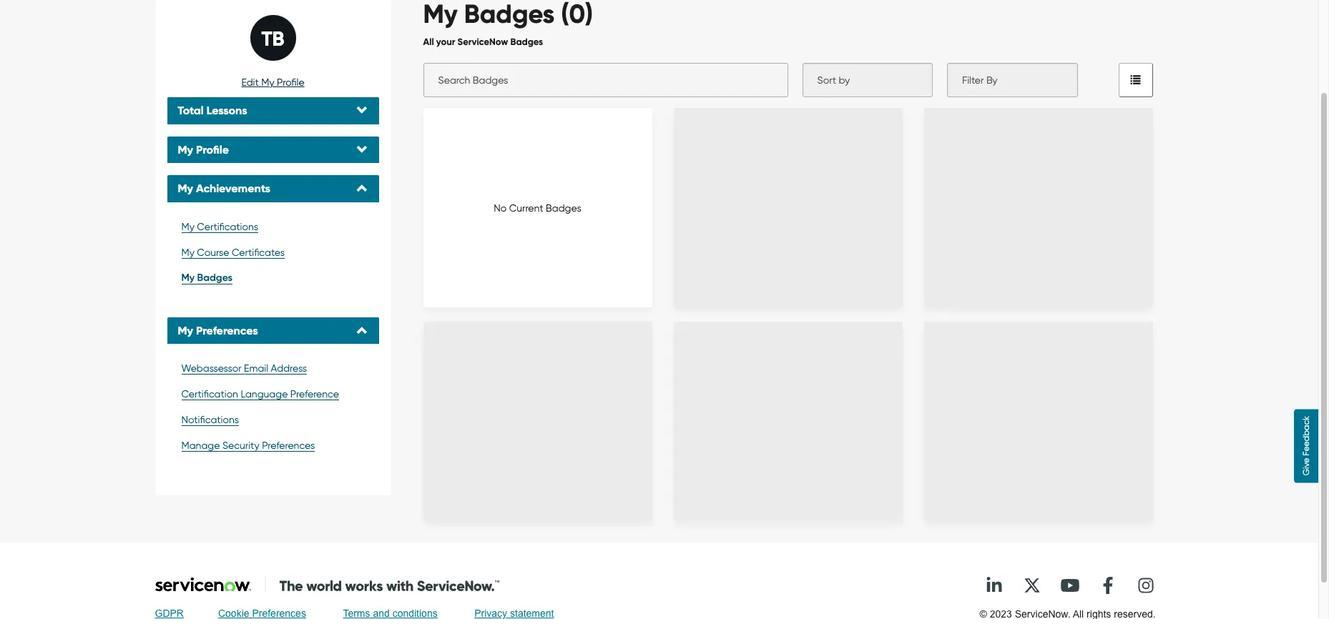 Task type: describe. For each thing, give the bounding box(es) containing it.
my course certificates
[[181, 247, 285, 258]]

servicenow
[[458, 36, 508, 47]]

Search Badges text field
[[423, 63, 788, 97]]

0 vertical spatial badges
[[510, 36, 543, 47]]

my for my preferences
[[178, 324, 193, 338]]

manage security preferences
[[181, 440, 315, 452]]

webassessor email address
[[181, 363, 307, 374]]

certificates
[[232, 247, 285, 258]]

edit my profile
[[241, 77, 304, 88]]

all
[[423, 36, 434, 47]]

chevron down image
[[357, 105, 368, 117]]

my preferences
[[178, 324, 258, 338]]

my achievements button
[[178, 182, 368, 195]]

total lessons
[[178, 104, 247, 117]]

lessons
[[207, 104, 247, 117]]

my for my course certificates
[[181, 247, 194, 258]]

total lessons button
[[178, 104, 368, 117]]

my for my profile
[[178, 143, 193, 156]]

my certifications button
[[178, 217, 368, 236]]

1 vertical spatial profile
[[196, 143, 229, 156]]

security
[[222, 440, 259, 452]]

webassessor
[[181, 363, 242, 374]]

my for my achievements
[[178, 182, 193, 195]]

list image
[[1131, 75, 1141, 85]]

notifications button
[[178, 411, 368, 430]]

your
[[436, 36, 455, 47]]

facebook image
[[1093, 572, 1122, 600]]

chevron down image
[[357, 144, 368, 156]]

servicenow image
[[155, 577, 499, 593]]

my course certificates button
[[178, 243, 368, 262]]

no
[[494, 202, 507, 214]]

no current badges
[[494, 202, 581, 214]]

course
[[197, 247, 229, 258]]

my achievements button
[[178, 182, 368, 195]]

badges inside button
[[197, 272, 233, 284]]

manage security preferences link
[[181, 440, 315, 452]]

total
[[178, 104, 204, 117]]

twitter image
[[1018, 572, 1046, 600]]

preference
[[290, 389, 339, 400]]

my badges button
[[178, 269, 368, 287]]

my profile button
[[178, 143, 368, 156]]

language
[[241, 389, 288, 400]]



Task type: locate. For each thing, give the bounding box(es) containing it.
0 horizontal spatial badges
[[197, 272, 233, 284]]

my right the edit
[[261, 77, 274, 88]]

my up webassessor at the left of the page
[[178, 324, 193, 338]]

my left certifications
[[181, 221, 194, 232]]

manage security preferences button
[[178, 437, 368, 455]]

edit my profile link
[[241, 77, 304, 88]]

my preferences button
[[178, 324, 368, 338]]

2 chevron up image from the top
[[357, 325, 368, 337]]

my achievements
[[178, 182, 270, 195]]

badges right the servicenow
[[510, 36, 543, 47]]

preferences up webassessor at the left of the page
[[196, 324, 258, 338]]

my down my profile in the top of the page
[[178, 182, 193, 195]]

1 vertical spatial badges
[[546, 202, 581, 214]]

preferences down the notifications button
[[262, 440, 315, 452]]

my badges
[[181, 272, 233, 284]]

0 vertical spatial chevron up image
[[357, 183, 368, 195]]

current
[[509, 202, 543, 214]]

1 chevron up image from the top
[[357, 183, 368, 195]]

0 vertical spatial preferences
[[196, 324, 258, 338]]

my preferences button
[[178, 324, 368, 338]]

chevron up image inside my preferences button
[[357, 325, 368, 337]]

address
[[271, 363, 307, 374]]

my left course
[[181, 247, 194, 258]]

my down my course certificates
[[181, 272, 195, 284]]

edit
[[241, 77, 259, 88]]

certifications
[[197, 221, 258, 232]]

achievements
[[196, 182, 270, 195]]

1 horizontal spatial profile
[[277, 77, 304, 88]]

profile down total lessons
[[196, 143, 229, 156]]

linkedin image
[[980, 572, 1008, 600]]

all your servicenow badges
[[423, 36, 543, 47]]

my for my badges
[[181, 272, 195, 284]]

chevron up image for achievements
[[357, 183, 368, 195]]

my for my certifications
[[181, 221, 194, 232]]

total lessons button
[[178, 104, 368, 117]]

notifications
[[181, 414, 239, 426]]

webassessor email address button
[[178, 359, 368, 378]]

1 horizontal spatial preferences
[[262, 440, 315, 452]]

email
[[244, 363, 268, 374]]

chevron up image for preferences
[[357, 325, 368, 337]]

profile
[[277, 77, 304, 88], [196, 143, 229, 156]]

certification language preference button
[[178, 385, 368, 404]]

youtube image
[[1056, 572, 1084, 600]]

1 vertical spatial chevron up image
[[357, 325, 368, 337]]

tb
[[261, 27, 284, 51]]

my down total
[[178, 143, 193, 156]]

my profile
[[178, 143, 229, 156]]

0 horizontal spatial preferences
[[196, 324, 258, 338]]

badges down course
[[197, 272, 233, 284]]

badges
[[510, 36, 543, 47], [546, 202, 581, 214], [197, 272, 233, 284]]

0 horizontal spatial profile
[[196, 143, 229, 156]]

2 horizontal spatial badges
[[546, 202, 581, 214]]

preferences inside manage security preferences link
[[262, 440, 315, 452]]

my
[[261, 77, 274, 88], [178, 143, 193, 156], [178, 182, 193, 195], [181, 221, 194, 232], [181, 247, 194, 258], [181, 272, 195, 284], [178, 324, 193, 338]]

1 horizontal spatial badges
[[510, 36, 543, 47]]

manage
[[181, 440, 220, 452]]

1 vertical spatial preferences
[[262, 440, 315, 452]]

chevron up image
[[357, 183, 368, 195], [357, 325, 368, 337]]

0 vertical spatial profile
[[277, 77, 304, 88]]

badges right current
[[546, 202, 581, 214]]

profile up total lessons button
[[277, 77, 304, 88]]

certification language preference
[[181, 389, 339, 400]]

my certifications
[[181, 221, 258, 232]]

my profile button
[[178, 143, 368, 156]]

2 vertical spatial badges
[[197, 272, 233, 284]]

preferences
[[196, 324, 258, 338], [262, 440, 315, 452]]

certification
[[181, 389, 238, 400]]

chevron up image inside my achievements button
[[357, 183, 368, 195]]



Task type: vqa. For each thing, say whether or not it's contained in the screenshot.
the suite
no



